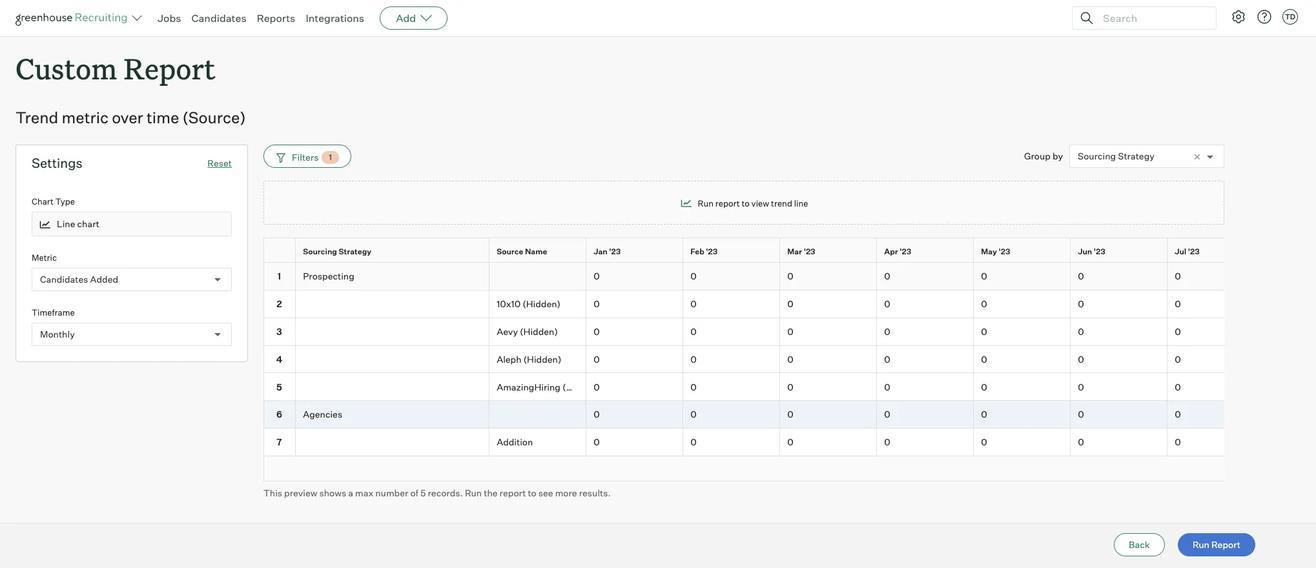 Task type: locate. For each thing, give the bounding box(es) containing it.
row
[[264, 238, 1317, 265], [264, 263, 1317, 291], [264, 291, 1317, 318], [264, 318, 1317, 346], [264, 346, 1317, 374], [264, 374, 1317, 401], [264, 401, 1317, 429], [264, 429, 1317, 457]]

1 row from the top
[[264, 238, 1317, 265]]

sourcing strategy inside column header
[[303, 247, 372, 257]]

0 horizontal spatial 1
[[278, 271, 281, 282]]

add
[[396, 12, 416, 25]]

this
[[264, 488, 282, 499]]

'23 right the may
[[999, 247, 1011, 257]]

amazinghiring (hidden)
[[497, 382, 601, 393]]

5 cell
[[264, 374, 296, 401]]

2
[[277, 298, 282, 309]]

trend
[[772, 198, 793, 209]]

preview
[[284, 488, 318, 499]]

trend metric over time (source)
[[16, 108, 246, 127]]

4 '23 from the left
[[900, 247, 912, 257]]

to left view
[[742, 198, 750, 209]]

1 '23 from the left
[[609, 247, 621, 257]]

report
[[124, 49, 216, 87], [1212, 540, 1241, 550]]

1 vertical spatial 1
[[278, 271, 281, 282]]

0 horizontal spatial report
[[124, 49, 216, 87]]

to left 'see' at the left bottom of page
[[528, 488, 537, 499]]

2 horizontal spatial run
[[1193, 540, 1210, 550]]

run up 'feb '23'
[[698, 198, 714, 209]]

'23 for may '23
[[999, 247, 1011, 257]]

1 vertical spatial report
[[1212, 540, 1241, 550]]

0 horizontal spatial run
[[465, 488, 482, 499]]

mar '23
[[788, 247, 816, 257]]

report inside button
[[1212, 540, 1241, 550]]

1 horizontal spatial sourcing strategy
[[1078, 151, 1155, 162]]

(hidden) for aleph (hidden)
[[524, 354, 562, 365]]

0 horizontal spatial candidates
[[40, 274, 88, 285]]

1 vertical spatial sourcing
[[303, 247, 337, 257]]

4 row from the top
[[264, 318, 1317, 346]]

reset link
[[208, 158, 232, 169]]

records.
[[428, 488, 463, 499]]

row group containing 1
[[264, 263, 1317, 457]]

5 row from the top
[[264, 346, 1317, 374]]

1
[[329, 153, 332, 162], [278, 271, 281, 282]]

chart
[[32, 197, 54, 207]]

added
[[90, 274, 118, 285]]

configure image
[[1232, 9, 1247, 25]]

(hidden) up aevy (hidden)
[[523, 298, 561, 309]]

report for custom report
[[124, 49, 216, 87]]

cell
[[490, 263, 587, 291], [296, 291, 490, 318], [296, 318, 490, 346], [296, 346, 490, 374], [296, 374, 490, 401], [490, 401, 587, 429], [296, 429, 490, 457]]

0 horizontal spatial strategy
[[339, 247, 372, 257]]

source name
[[497, 247, 547, 257]]

1 horizontal spatial candidates
[[192, 12, 247, 25]]

'23
[[609, 247, 621, 257], [706, 247, 718, 257], [804, 247, 816, 257], [900, 247, 912, 257], [999, 247, 1011, 257], [1094, 247, 1106, 257], [1189, 247, 1200, 257]]

aevy (hidden)
[[497, 326, 558, 337]]

'23 right feb
[[706, 247, 718, 257]]

row containing 6
[[264, 401, 1317, 429]]

jan '23
[[594, 247, 621, 257]]

chart type
[[32, 197, 75, 207]]

row group
[[264, 263, 1317, 457]]

(hidden) up amazinghiring (hidden)
[[524, 354, 562, 365]]

column header
[[264, 238, 299, 265]]

add button
[[380, 6, 448, 30]]

line
[[795, 198, 809, 209]]

'23 inside "column header"
[[804, 247, 816, 257]]

1 cell
[[264, 263, 296, 291]]

trend
[[16, 108, 58, 127]]

3 '23 from the left
[[804, 247, 816, 257]]

row containing 7
[[264, 429, 1317, 457]]

0 vertical spatial strategy
[[1119, 151, 1155, 162]]

1 vertical spatial sourcing strategy
[[303, 247, 372, 257]]

filters
[[292, 152, 319, 163]]

feb
[[691, 247, 705, 257]]

number
[[376, 488, 409, 499]]

a
[[348, 488, 353, 499]]

7 '23 from the left
[[1189, 247, 1200, 257]]

1 vertical spatial report
[[500, 488, 526, 499]]

jan
[[594, 247, 608, 257]]

candidates right jobs link
[[192, 12, 247, 25]]

0 horizontal spatial sourcing strategy
[[303, 247, 372, 257]]

0 vertical spatial report
[[716, 198, 740, 209]]

run
[[698, 198, 714, 209], [465, 488, 482, 499], [1193, 540, 1210, 550]]

1 up 2
[[278, 271, 281, 282]]

may '23
[[982, 247, 1011, 257]]

5
[[277, 382, 282, 393], [421, 488, 426, 499]]

run right back
[[1193, 540, 1210, 550]]

candidates down metric
[[40, 274, 88, 285]]

'23 right 'jun'
[[1094, 247, 1106, 257]]

8 row from the top
[[264, 429, 1317, 457]]

7 row from the top
[[264, 401, 1317, 429]]

row containing 2
[[264, 291, 1317, 318]]

(hidden)
[[523, 298, 561, 309], [520, 326, 558, 337], [524, 354, 562, 365], [563, 382, 601, 393]]

apr '23
[[885, 247, 912, 257]]

max
[[355, 488, 374, 499]]

(hidden) right the amazinghiring
[[563, 382, 601, 393]]

candidates added
[[40, 274, 118, 285]]

report
[[716, 198, 740, 209], [500, 488, 526, 499]]

integrations link
[[306, 12, 365, 25]]

(hidden) up "aleph (hidden)"
[[520, 326, 558, 337]]

1 right filters
[[329, 153, 332, 162]]

1 horizontal spatial report
[[716, 198, 740, 209]]

sourcing strategy up prospecting
[[303, 247, 372, 257]]

view
[[752, 198, 770, 209]]

strategy
[[1119, 151, 1155, 162], [339, 247, 372, 257]]

aevy
[[497, 326, 518, 337]]

1 vertical spatial strategy
[[339, 247, 372, 257]]

integrations
[[306, 12, 365, 25]]

'23 right mar
[[804, 247, 816, 257]]

0 horizontal spatial sourcing
[[303, 247, 337, 257]]

1 horizontal spatial report
[[1212, 540, 1241, 550]]

filter image
[[275, 152, 286, 163]]

0 vertical spatial run
[[698, 198, 714, 209]]

7
[[277, 437, 282, 448]]

6 cell
[[264, 401, 296, 429]]

table
[[264, 238, 1317, 482]]

2 vertical spatial run
[[1193, 540, 1210, 550]]

5 '23 from the left
[[999, 247, 1011, 257]]

'23 right apr
[[900, 247, 912, 257]]

candidates
[[192, 12, 247, 25], [40, 274, 88, 285]]

'23 right jan
[[609, 247, 621, 257]]

row containing sourcing strategy
[[264, 238, 1317, 265]]

group by
[[1025, 151, 1064, 162]]

sourcing right by
[[1078, 151, 1117, 162]]

0
[[594, 271, 600, 282], [691, 271, 697, 282], [788, 271, 794, 282], [885, 271, 891, 282], [982, 271, 988, 282], [1078, 271, 1085, 282], [1175, 271, 1182, 282], [594, 298, 600, 309], [691, 298, 697, 309], [788, 298, 794, 309], [885, 298, 891, 309], [982, 298, 988, 309], [1078, 298, 1085, 309], [1175, 298, 1182, 309], [594, 326, 600, 337], [691, 326, 697, 337], [788, 326, 794, 337], [885, 326, 891, 337], [982, 326, 988, 337], [1078, 326, 1085, 337], [1175, 326, 1182, 337], [594, 354, 600, 365], [691, 354, 697, 365], [788, 354, 794, 365], [885, 354, 891, 365], [982, 354, 988, 365], [1078, 354, 1085, 365], [1175, 354, 1182, 365], [594, 382, 600, 393], [691, 382, 697, 393], [788, 382, 794, 393], [885, 382, 891, 393], [982, 382, 988, 393], [1078, 382, 1085, 393], [1175, 382, 1182, 393], [594, 409, 600, 420], [691, 409, 697, 420], [788, 409, 794, 420], [885, 409, 891, 420], [982, 409, 988, 420], [1078, 409, 1085, 420], [1175, 409, 1182, 420], [594, 437, 600, 448], [691, 437, 697, 448], [788, 437, 794, 448], [885, 437, 891, 448], [982, 437, 988, 448], [1078, 437, 1085, 448], [1175, 437, 1182, 448]]

0 vertical spatial to
[[742, 198, 750, 209]]

run left the
[[465, 488, 482, 499]]

custom report
[[16, 49, 216, 87]]

feb '23
[[691, 247, 718, 257]]

'23 right jul on the right of the page
[[1189, 247, 1200, 257]]

1 vertical spatial run
[[465, 488, 482, 499]]

5 right of
[[421, 488, 426, 499]]

1 horizontal spatial run
[[698, 198, 714, 209]]

to
[[742, 198, 750, 209], [528, 488, 537, 499]]

1 vertical spatial to
[[528, 488, 537, 499]]

0 horizontal spatial report
[[500, 488, 526, 499]]

0 vertical spatial candidates
[[192, 12, 247, 25]]

name
[[525, 247, 547, 257]]

custom
[[16, 49, 117, 87]]

0 vertical spatial report
[[124, 49, 216, 87]]

0 vertical spatial sourcing strategy
[[1078, 151, 1155, 162]]

7 cell
[[264, 429, 296, 457]]

run report
[[1193, 540, 1241, 550]]

td button
[[1283, 9, 1299, 25]]

run report to view trend line
[[698, 198, 809, 209]]

over
[[112, 108, 143, 127]]

1 horizontal spatial to
[[742, 198, 750, 209]]

3 row from the top
[[264, 291, 1317, 318]]

table containing 1
[[264, 238, 1317, 482]]

sourcing up prospecting
[[303, 247, 337, 257]]

group
[[1025, 151, 1051, 162]]

report left view
[[716, 198, 740, 209]]

5 down 4 'cell'
[[277, 382, 282, 393]]

1 vertical spatial candidates
[[40, 274, 88, 285]]

source name column header
[[490, 238, 589, 265]]

run inside button
[[1193, 540, 1210, 550]]

feb '23 column header
[[684, 238, 783, 265]]

0 vertical spatial 5
[[277, 382, 282, 393]]

'23 for mar '23
[[804, 247, 816, 257]]

sourcing
[[1078, 151, 1117, 162], [303, 247, 337, 257]]

by
[[1053, 151, 1064, 162]]

6 '23 from the left
[[1094, 247, 1106, 257]]

0 horizontal spatial 5
[[277, 382, 282, 393]]

1 vertical spatial 5
[[421, 488, 426, 499]]

prospecting
[[303, 271, 355, 282]]

0 vertical spatial 1
[[329, 153, 332, 162]]

this preview shows a max number of 5 records. run the report to see more results.
[[264, 488, 611, 499]]

chart
[[77, 219, 100, 230]]

sourcing strategy
[[1078, 151, 1155, 162], [303, 247, 372, 257]]

2 '23 from the left
[[706, 247, 718, 257]]

the
[[484, 488, 498, 499]]

sourcing strategy right by
[[1078, 151, 1155, 162]]

0 vertical spatial sourcing
[[1078, 151, 1117, 162]]

jul '23
[[1175, 247, 1200, 257]]

10x10
[[497, 298, 521, 309]]

jobs
[[158, 12, 181, 25]]

cell for amazinghiring (hidden)
[[296, 374, 490, 401]]

6 row from the top
[[264, 374, 1317, 401]]

6
[[276, 409, 282, 420]]

row containing 1
[[264, 263, 1317, 291]]

aleph (hidden)
[[497, 354, 562, 365]]

2 row from the top
[[264, 263, 1317, 291]]

report right the
[[500, 488, 526, 499]]

0 horizontal spatial to
[[528, 488, 537, 499]]

td
[[1286, 12, 1296, 21]]



Task type: describe. For each thing, give the bounding box(es) containing it.
results.
[[579, 488, 611, 499]]

mar
[[788, 247, 803, 257]]

reports link
[[257, 12, 296, 25]]

'23 for jul '23
[[1189, 247, 1200, 257]]

cell for addition
[[296, 429, 490, 457]]

run for run report to view trend line
[[698, 198, 714, 209]]

mar '23 column header
[[781, 238, 880, 265]]

back button
[[1115, 534, 1165, 557]]

monthly
[[40, 329, 75, 340]]

line
[[57, 219, 75, 230]]

jun
[[1078, 247, 1093, 257]]

'23 for jun '23
[[1094, 247, 1106, 257]]

'23 for jan '23
[[609, 247, 621, 257]]

(source)
[[182, 108, 246, 127]]

addition
[[497, 437, 533, 448]]

report for run report
[[1212, 540, 1241, 550]]

shows
[[320, 488, 346, 499]]

reset
[[208, 158, 232, 169]]

3
[[277, 326, 282, 337]]

(hidden) for amazinghiring (hidden)
[[563, 382, 601, 393]]

see
[[539, 488, 553, 499]]

4 cell
[[264, 346, 296, 374]]

sourcing strategy column header
[[296, 238, 492, 265]]

apr
[[885, 247, 899, 257]]

metric
[[62, 108, 109, 127]]

1 horizontal spatial sourcing
[[1078, 151, 1117, 162]]

more
[[555, 488, 577, 499]]

cell for aevy (hidden)
[[296, 318, 490, 346]]

'23 for feb '23
[[706, 247, 718, 257]]

candidates for candidates
[[192, 12, 247, 25]]

row containing 4
[[264, 346, 1317, 374]]

jan '23 column header
[[587, 238, 686, 265]]

timeframe
[[32, 307, 75, 318]]

time
[[147, 108, 179, 127]]

4
[[276, 354, 282, 365]]

candidates link
[[192, 12, 247, 25]]

reports
[[257, 12, 296, 25]]

'23 for apr '23
[[900, 247, 912, 257]]

agencies
[[303, 409, 343, 420]]

run report button
[[1178, 534, 1256, 557]]

jul
[[1175, 247, 1187, 257]]

cell for 10x10 (hidden)
[[296, 291, 490, 318]]

td button
[[1281, 6, 1301, 27]]

may
[[982, 247, 998, 257]]

jobs link
[[158, 12, 181, 25]]

run for run report
[[1193, 540, 1210, 550]]

row containing 3
[[264, 318, 1317, 346]]

amazinghiring
[[497, 382, 561, 393]]

jun '23 column header
[[1071, 238, 1171, 265]]

apr '23 column header
[[877, 238, 977, 265]]

aleph
[[497, 354, 522, 365]]

type
[[55, 197, 75, 207]]

jun '23
[[1078, 247, 1106, 257]]

candidates for candidates added
[[40, 274, 88, 285]]

strategy inside column header
[[339, 247, 372, 257]]

source
[[497, 247, 524, 257]]

greenhouse recruiting image
[[16, 10, 132, 26]]

sourcing inside column header
[[303, 247, 337, 257]]

1 horizontal spatial 1
[[329, 153, 332, 162]]

1 horizontal spatial strategy
[[1119, 151, 1155, 162]]

metric
[[32, 252, 57, 263]]

(hidden) for aevy (hidden)
[[520, 326, 558, 337]]

(hidden) for 10x10 (hidden)
[[523, 298, 561, 309]]

Search text field
[[1100, 9, 1205, 27]]

settings
[[32, 155, 83, 171]]

of
[[411, 488, 419, 499]]

10x10 (hidden)
[[497, 298, 561, 309]]

row containing 5
[[264, 374, 1317, 401]]

5 inside "cell"
[[277, 382, 282, 393]]

may '23 column header
[[974, 238, 1074, 265]]

back
[[1129, 540, 1150, 550]]

1 horizontal spatial 5
[[421, 488, 426, 499]]

3 cell
[[264, 318, 296, 346]]

line chart
[[57, 219, 100, 230]]

1 inside 1 cell
[[278, 271, 281, 282]]

2 cell
[[264, 291, 296, 318]]

cell for aleph (hidden)
[[296, 346, 490, 374]]



Task type: vqa. For each thing, say whether or not it's contained in the screenshot.
table containing 1
yes



